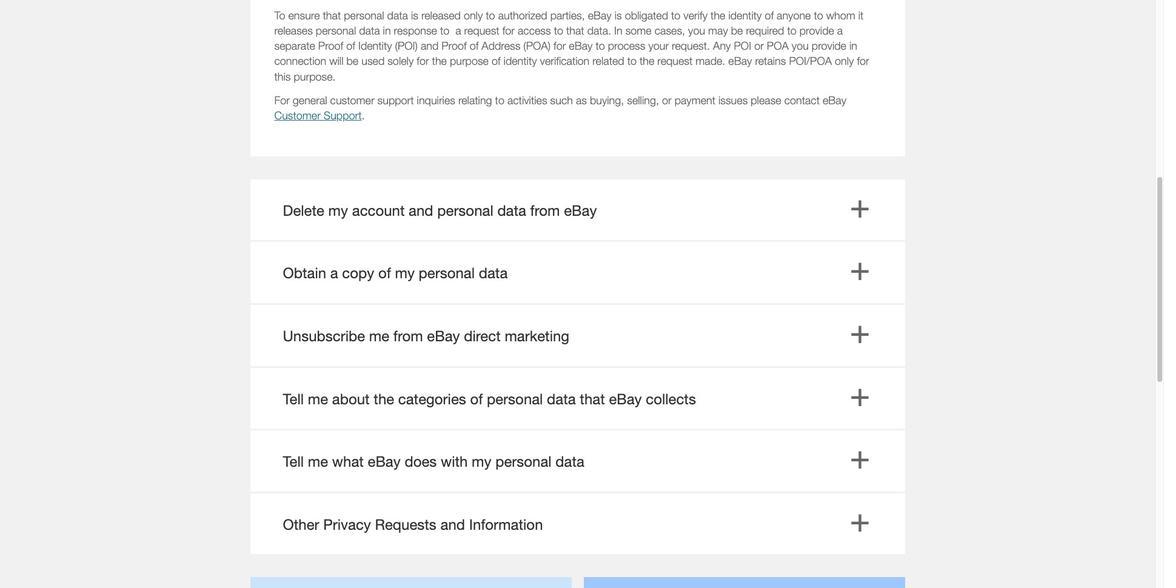 Task type: describe. For each thing, give the bounding box(es) containing it.
for right solely
[[417, 55, 429, 68]]

customer support link
[[274, 109, 362, 122]]

of inside 'link'
[[378, 265, 391, 282]]

for up verification
[[554, 39, 566, 52]]

verify
[[684, 9, 708, 22]]

requests
[[375, 516, 437, 533]]

selling,
[[627, 94, 659, 107]]

ebay inside the for general customer support inquiries relating to activities such as buying, selling, or payment issues please contact ebay customer support .
[[823, 94, 847, 107]]

any
[[713, 39, 731, 52]]

tell me what ebay does with my personal data
[[283, 453, 585, 470]]

personal inside 'link'
[[419, 265, 475, 282]]

0 horizontal spatial be
[[347, 55, 359, 68]]

obtain
[[283, 265, 326, 282]]

activities
[[508, 94, 547, 107]]

process
[[608, 39, 646, 52]]

or inside the for general customer support inquiries relating to activities such as buying, selling, or payment issues please contact ebay customer support .
[[662, 94, 672, 107]]

with
[[441, 453, 468, 470]]

1 vertical spatial identity
[[504, 55, 537, 68]]

and for requests
[[441, 516, 465, 533]]

to ensure that personal data is released only to authorized parties, ebay is obligated to verify the identity of anyone to whom it releases personal data in response to  a request for access to that data. in some cases, you may be required to provide a separate proof of identity (poi) and proof of address (poa) for ebay to process your request. any poi or poa you provide in connection will be used solely for the purpose of identity verification related to the request made. ebay retains poi/poa only for this purpose.
[[274, 9, 870, 83]]

releases
[[274, 24, 313, 37]]

some
[[626, 24, 652, 37]]

obligated
[[625, 9, 668, 22]]

(poi)
[[395, 39, 418, 52]]

0 vertical spatial be
[[731, 24, 743, 37]]

to up the cases,
[[671, 9, 681, 22]]

request.
[[672, 39, 710, 52]]

1 vertical spatial that
[[566, 24, 584, 37]]

other privacy requests and information
[[283, 516, 543, 533]]

2 is from the left
[[615, 9, 622, 22]]

authorized
[[498, 9, 547, 22]]

me for what
[[308, 453, 328, 470]]

in
[[614, 24, 623, 37]]

direct
[[464, 328, 501, 344]]

1 horizontal spatial a
[[456, 24, 461, 37]]

0 vertical spatial only
[[464, 9, 483, 22]]

tell me what ebay does with my personal data link
[[250, 433, 905, 492]]

1 vertical spatial request
[[658, 55, 693, 68]]

that inside tell me about the categories of personal data that ebay collects link
[[580, 390, 605, 407]]

0 horizontal spatial request
[[464, 24, 500, 37]]

obtain a copy of my personal data
[[283, 265, 508, 282]]

the right the about
[[374, 390, 394, 407]]

purpose
[[450, 55, 489, 68]]

to down "anyone"
[[787, 24, 797, 37]]

1 is from the left
[[411, 9, 418, 22]]

retains
[[755, 55, 786, 68]]

1 vertical spatial only
[[835, 55, 854, 68]]

categories
[[398, 390, 466, 407]]

the down your
[[640, 55, 655, 68]]

about
[[332, 390, 370, 407]]

collects
[[646, 390, 696, 407]]

other
[[283, 516, 319, 533]]

issues
[[719, 94, 748, 107]]

inquiries
[[417, 94, 455, 107]]

separate
[[274, 39, 315, 52]]

will
[[329, 55, 344, 68]]

support
[[378, 94, 414, 107]]

obtain a copy of my personal data link
[[250, 244, 905, 303]]

of right categories
[[470, 390, 483, 407]]

used
[[362, 55, 385, 68]]

to
[[274, 9, 285, 22]]

released
[[421, 9, 461, 22]]

it
[[859, 9, 864, 22]]

access
[[518, 24, 551, 37]]

purpose.
[[294, 70, 336, 83]]

a inside obtain a copy of my personal data 'link'
[[330, 265, 338, 282]]

me for from
[[369, 328, 389, 344]]

unsubscribe me from ebay direct marketing
[[283, 328, 570, 344]]

ensure
[[288, 9, 320, 22]]

what
[[332, 453, 364, 470]]

to down the parties,
[[554, 24, 563, 37]]

the up may
[[711, 9, 726, 22]]

delete my account and personal data from ebay link
[[250, 181, 905, 240]]

connection
[[274, 55, 326, 68]]

tell for tell me about the categories of personal data that ebay collects
[[283, 390, 304, 407]]

1 vertical spatial from
[[393, 328, 423, 344]]

tell for tell me what ebay does with my personal data
[[283, 453, 304, 470]]

0 vertical spatial you
[[688, 24, 705, 37]]

0 vertical spatial that
[[323, 9, 341, 22]]

whom
[[826, 9, 856, 22]]



Task type: vqa. For each thing, say whether or not it's contained in the screenshot.
first our from right
no



Task type: locate. For each thing, give the bounding box(es) containing it.
please
[[751, 94, 782, 107]]

delete
[[283, 202, 324, 219]]

1 vertical spatial be
[[347, 55, 359, 68]]

1 horizontal spatial request
[[658, 55, 693, 68]]

parties,
[[550, 9, 585, 22]]

payment
[[675, 94, 716, 107]]

to inside the for general customer support inquiries relating to activities such as buying, selling, or payment issues please contact ebay customer support .
[[495, 94, 505, 107]]

to
[[486, 9, 495, 22], [671, 9, 681, 22], [814, 9, 823, 22], [554, 24, 563, 37], [787, 24, 797, 37], [596, 39, 605, 52], [627, 55, 637, 68], [495, 94, 505, 107]]

personal
[[344, 9, 384, 22], [316, 24, 356, 37], [437, 202, 493, 219], [419, 265, 475, 282], [487, 390, 543, 407], [496, 453, 552, 470]]

poi/poa
[[789, 55, 832, 68]]

0 horizontal spatial a
[[330, 265, 338, 282]]

1 vertical spatial my
[[395, 265, 415, 282]]

tell left what
[[283, 453, 304, 470]]

does
[[405, 453, 437, 470]]

is up "in"
[[615, 9, 622, 22]]

anyone
[[777, 9, 811, 22]]

as
[[576, 94, 587, 107]]

and right requests
[[441, 516, 465, 533]]

(poa)
[[524, 39, 551, 52]]

or inside to ensure that personal data is released only to authorized parties, ebay is obligated to verify the identity of anyone to whom it releases personal data in response to  a request for access to that data. in some cases, you may be required to provide a separate proof of identity (poi) and proof of address (poa) for ebay to process your request. any poi or poa you provide in connection will be used solely for the purpose of identity verification related to the request made. ebay retains poi/poa only for this purpose.
[[755, 39, 764, 52]]

me left what
[[308, 453, 328, 470]]

2 vertical spatial that
[[580, 390, 605, 407]]

ebay
[[588, 9, 612, 22], [569, 39, 593, 52], [729, 55, 752, 68], [823, 94, 847, 107], [564, 202, 597, 219], [427, 328, 460, 344], [609, 390, 642, 407], [368, 453, 401, 470]]

2 vertical spatial me
[[308, 453, 328, 470]]

1 vertical spatial in
[[850, 39, 857, 52]]

0 vertical spatial or
[[755, 39, 764, 52]]

tell
[[283, 390, 304, 407], [283, 453, 304, 470]]

marketing
[[505, 328, 570, 344]]

be
[[731, 24, 743, 37], [347, 55, 359, 68]]

the
[[711, 9, 726, 22], [432, 55, 447, 68], [640, 55, 655, 68], [374, 390, 394, 407]]

of right copy
[[378, 265, 391, 282]]

2 proof from the left
[[442, 39, 467, 52]]

1 proof from the left
[[318, 39, 343, 52]]

tell me about the categories of personal data that ebay collects
[[283, 390, 696, 407]]

1 vertical spatial you
[[792, 39, 809, 52]]

cases,
[[655, 24, 685, 37]]

be up poi
[[731, 24, 743, 37]]

in
[[383, 24, 391, 37], [850, 39, 857, 52]]

you up "poi/poa" at the top right
[[792, 39, 809, 52]]

0 vertical spatial tell
[[283, 390, 304, 407]]

for up address
[[503, 24, 515, 37]]

for general customer support inquiries relating to activities such as buying, selling, or payment issues please contact ebay customer support .
[[274, 94, 847, 122]]

may
[[708, 24, 728, 37]]

1 horizontal spatial you
[[792, 39, 809, 52]]

2 horizontal spatial my
[[472, 453, 492, 470]]

of down address
[[492, 55, 501, 68]]

0 vertical spatial from
[[530, 202, 560, 219]]

only right "poi/poa" at the top right
[[835, 55, 854, 68]]

for down 'it'
[[857, 55, 870, 68]]

only
[[464, 9, 483, 22], [835, 55, 854, 68]]

from
[[530, 202, 560, 219], [393, 328, 423, 344]]

data inside 'link'
[[479, 265, 508, 282]]

1 horizontal spatial proof
[[442, 39, 467, 52]]

is up the response
[[411, 9, 418, 22]]

me inside tell me about the categories of personal data that ebay collects link
[[308, 390, 328, 407]]

0 vertical spatial identity
[[729, 9, 762, 22]]

0 horizontal spatial you
[[688, 24, 705, 37]]

2 horizontal spatial a
[[837, 24, 843, 37]]

proof up will
[[318, 39, 343, 52]]

a down released
[[456, 24, 461, 37]]

0 horizontal spatial my
[[328, 202, 348, 219]]

or right selling,
[[662, 94, 672, 107]]

in down whom
[[850, 39, 857, 52]]

unsubscribe
[[283, 328, 365, 344]]

the left purpose
[[432, 55, 447, 68]]

my right delete
[[328, 202, 348, 219]]

you down verify
[[688, 24, 705, 37]]

and inside to ensure that personal data is released only to authorized parties, ebay is obligated to verify the identity of anyone to whom it releases personal data in response to  a request for access to that data. in some cases, you may be required to provide a separate proof of identity (poi) and proof of address (poa) for ebay to process your request. any poi or poa you provide in connection will be used solely for the purpose of identity verification related to the request made. ebay retains poi/poa only for this purpose.
[[421, 39, 439, 52]]

account
[[352, 202, 405, 219]]

0 horizontal spatial from
[[393, 328, 423, 344]]

to left whom
[[814, 9, 823, 22]]

or
[[755, 39, 764, 52], [662, 94, 672, 107]]

to down the process
[[627, 55, 637, 68]]

copy
[[342, 265, 374, 282]]

identity
[[358, 39, 392, 52]]

1 vertical spatial or
[[662, 94, 672, 107]]

customer
[[330, 94, 375, 107]]

for
[[503, 24, 515, 37], [554, 39, 566, 52], [417, 55, 429, 68], [857, 55, 870, 68]]

1 vertical spatial provide
[[812, 39, 847, 52]]

delete my account and personal data from ebay
[[283, 202, 597, 219]]

and inside 'link'
[[441, 516, 465, 533]]

me
[[369, 328, 389, 344], [308, 390, 328, 407], [308, 453, 328, 470]]

poa
[[767, 39, 789, 52]]

my
[[328, 202, 348, 219], [395, 265, 415, 282], [472, 453, 492, 470]]

privacy
[[323, 516, 371, 533]]

of up required
[[765, 9, 774, 22]]

1 tell from the top
[[283, 390, 304, 407]]

support
[[324, 109, 362, 122]]

of up purpose
[[470, 39, 479, 52]]

this
[[274, 70, 291, 83]]

provide up "poi/poa" at the top right
[[812, 39, 847, 52]]

0 vertical spatial in
[[383, 24, 391, 37]]

identity up required
[[729, 9, 762, 22]]

your
[[649, 39, 669, 52]]

0 horizontal spatial only
[[464, 9, 483, 22]]

a left copy
[[330, 265, 338, 282]]

1 horizontal spatial be
[[731, 24, 743, 37]]

0 horizontal spatial proof
[[318, 39, 343, 52]]

1 horizontal spatial my
[[395, 265, 415, 282]]

and down the response
[[421, 39, 439, 52]]

made.
[[696, 55, 726, 68]]

be right will
[[347, 55, 359, 68]]

solely
[[388, 55, 414, 68]]

verification
[[540, 55, 590, 68]]

0 horizontal spatial in
[[383, 24, 391, 37]]

proof
[[318, 39, 343, 52], [442, 39, 467, 52]]

information
[[469, 516, 543, 533]]

0 vertical spatial provide
[[800, 24, 834, 37]]

0 vertical spatial and
[[421, 39, 439, 52]]

address
[[482, 39, 521, 52]]

is
[[411, 9, 418, 22], [615, 9, 622, 22]]

related
[[593, 55, 624, 68]]

that
[[323, 9, 341, 22], [566, 24, 584, 37], [580, 390, 605, 407]]

poi
[[734, 39, 752, 52]]

1 horizontal spatial is
[[615, 9, 622, 22]]

.
[[362, 109, 365, 122]]

and for account
[[409, 202, 433, 219]]

my inside 'link'
[[395, 265, 415, 282]]

and right account
[[409, 202, 433, 219]]

identity down (poa)
[[504, 55, 537, 68]]

me left the about
[[308, 390, 328, 407]]

1 vertical spatial me
[[308, 390, 328, 407]]

contact
[[785, 94, 820, 107]]

me inside the "unsubscribe me from ebay direct marketing" link
[[369, 328, 389, 344]]

2 vertical spatial my
[[472, 453, 492, 470]]

required
[[746, 24, 784, 37]]

1 horizontal spatial identity
[[729, 9, 762, 22]]

general
[[293, 94, 327, 107]]

you
[[688, 24, 705, 37], [792, 39, 809, 52]]

tell left the about
[[283, 390, 304, 407]]

me for about
[[308, 390, 328, 407]]

1 horizontal spatial from
[[530, 202, 560, 219]]

tell me about the categories of personal data that ebay collects link
[[250, 370, 905, 429]]

data.
[[587, 24, 611, 37]]

for
[[274, 94, 290, 107]]

to down data.
[[596, 39, 605, 52]]

request
[[464, 24, 500, 37], [658, 55, 693, 68]]

a
[[456, 24, 461, 37], [837, 24, 843, 37], [330, 265, 338, 282]]

0 vertical spatial me
[[369, 328, 389, 344]]

unsubscribe me from ebay direct marketing link
[[250, 307, 905, 366]]

request up address
[[464, 24, 500, 37]]

proof up purpose
[[442, 39, 467, 52]]

customer
[[274, 109, 321, 122]]

buying,
[[590, 94, 624, 107]]

to right relating
[[495, 94, 505, 107]]

0 horizontal spatial identity
[[504, 55, 537, 68]]

1 vertical spatial and
[[409, 202, 433, 219]]

0 horizontal spatial is
[[411, 9, 418, 22]]

2 tell from the top
[[283, 453, 304, 470]]

me inside tell me what ebay does with my personal data link
[[308, 453, 328, 470]]

0 vertical spatial request
[[464, 24, 500, 37]]

only right released
[[464, 9, 483, 22]]

1 horizontal spatial in
[[850, 39, 857, 52]]

my right with
[[472, 453, 492, 470]]

0 horizontal spatial or
[[662, 94, 672, 107]]

my right copy
[[395, 265, 415, 282]]

other privacy requests and information link
[[250, 495, 905, 555]]

data
[[387, 9, 408, 22], [359, 24, 380, 37], [498, 202, 526, 219], [479, 265, 508, 282], [547, 390, 576, 407], [556, 453, 585, 470]]

me right unsubscribe
[[369, 328, 389, 344]]

of
[[765, 9, 774, 22], [346, 39, 355, 52], [470, 39, 479, 52], [492, 55, 501, 68], [378, 265, 391, 282], [470, 390, 483, 407]]

provide down "anyone"
[[800, 24, 834, 37]]

relating
[[458, 94, 492, 107]]

1 vertical spatial tell
[[283, 453, 304, 470]]

request down request.
[[658, 55, 693, 68]]

and
[[421, 39, 439, 52], [409, 202, 433, 219], [441, 516, 465, 533]]

such
[[550, 94, 573, 107]]

response
[[394, 24, 437, 37]]

of left identity
[[346, 39, 355, 52]]

or down required
[[755, 39, 764, 52]]

a down whom
[[837, 24, 843, 37]]

0 vertical spatial my
[[328, 202, 348, 219]]

2 vertical spatial and
[[441, 516, 465, 533]]

1 horizontal spatial only
[[835, 55, 854, 68]]

to left the authorized
[[486, 9, 495, 22]]

in up identity
[[383, 24, 391, 37]]

1 horizontal spatial or
[[755, 39, 764, 52]]



